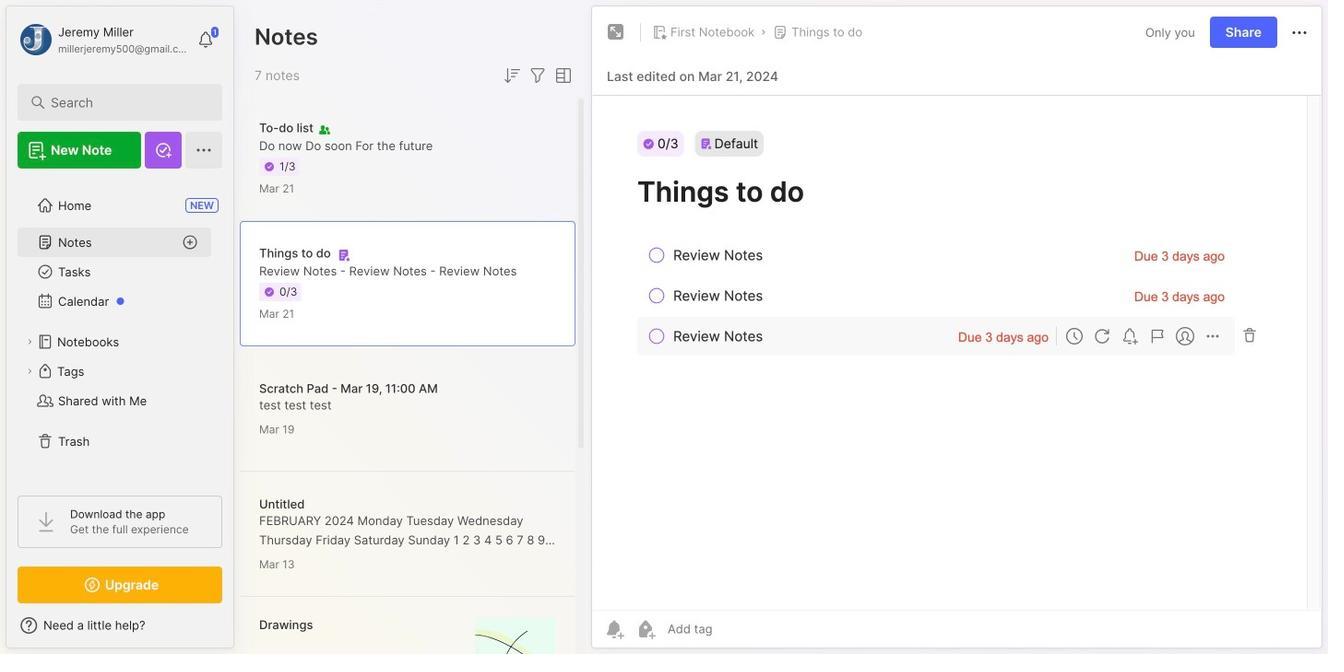 Task type: describe. For each thing, give the bounding box(es) containing it.
expand notebooks image
[[24, 337, 35, 348]]

expand note image
[[605, 21, 627, 43]]

add tag image
[[635, 619, 657, 641]]



Task type: locate. For each thing, give the bounding box(es) containing it.
Add tag field
[[666, 622, 804, 638]]

WHAT'S NEW field
[[6, 612, 233, 641]]

Sort options field
[[501, 65, 523, 87]]

note window element
[[591, 6, 1323, 654]]

tree inside main element
[[6, 180, 233, 480]]

add filters image
[[527, 65, 549, 87]]

more actions image
[[1289, 22, 1311, 44]]

Add filters field
[[527, 65, 549, 87]]

add a reminder image
[[603, 619, 625, 641]]

Note Editor text field
[[592, 95, 1322, 611]]

tree
[[6, 180, 233, 480]]

Search text field
[[51, 94, 198, 112]]

Account field
[[18, 21, 188, 58]]

View options field
[[549, 65, 575, 87]]

main element
[[0, 0, 240, 655]]

expand tags image
[[24, 366, 35, 377]]

None search field
[[51, 91, 198, 113]]

click to collapse image
[[233, 621, 247, 643]]

none search field inside main element
[[51, 91, 198, 113]]

More actions field
[[1289, 21, 1311, 44]]



Task type: vqa. For each thing, say whether or not it's contained in the screenshot.
row group
no



